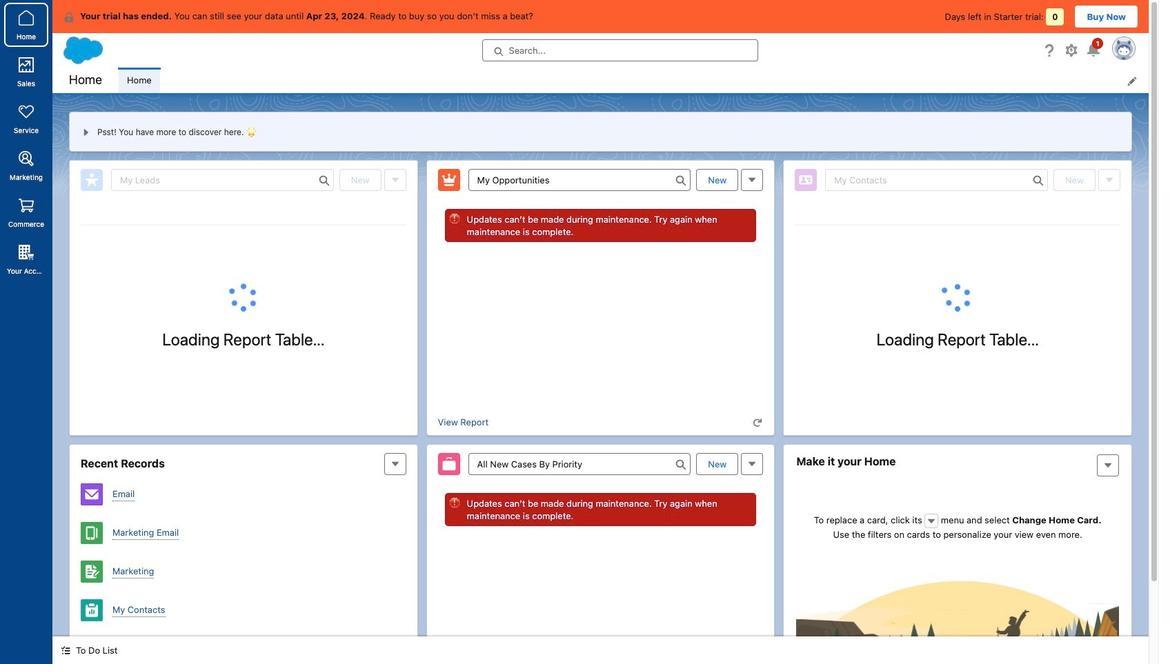Task type: describe. For each thing, give the bounding box(es) containing it.
report image
[[81, 600, 103, 622]]

1 grid from the left
[[81, 225, 406, 226]]

0 vertical spatial text default image
[[63, 12, 75, 23]]

1 vertical spatial text default image
[[753, 418, 763, 428]]

text default image
[[927, 517, 937, 526]]

account image
[[81, 638, 103, 660]]

Select an Option text field
[[468, 453, 691, 476]]

Select an Option text field
[[468, 169, 691, 191]]

communication subscription image
[[81, 561, 103, 583]]



Task type: locate. For each thing, give the bounding box(es) containing it.
list
[[119, 68, 1149, 93]]

communication subscription channel type image
[[81, 522, 103, 545]]

text default image
[[63, 12, 75, 23], [753, 418, 763, 428], [61, 646, 70, 656]]

grid
[[81, 225, 406, 226], [795, 225, 1121, 226]]

1 horizontal spatial grid
[[795, 225, 1121, 226]]

error image
[[449, 498, 460, 509]]

2 vertical spatial text default image
[[61, 646, 70, 656]]

0 horizontal spatial grid
[[81, 225, 406, 226]]

error image
[[449, 213, 460, 224]]

2 grid from the left
[[795, 225, 1121, 226]]

engagement channel type image
[[81, 484, 103, 506]]



Task type: vqa. For each thing, say whether or not it's contained in the screenshot.
first Error ICON from the bottom
no



